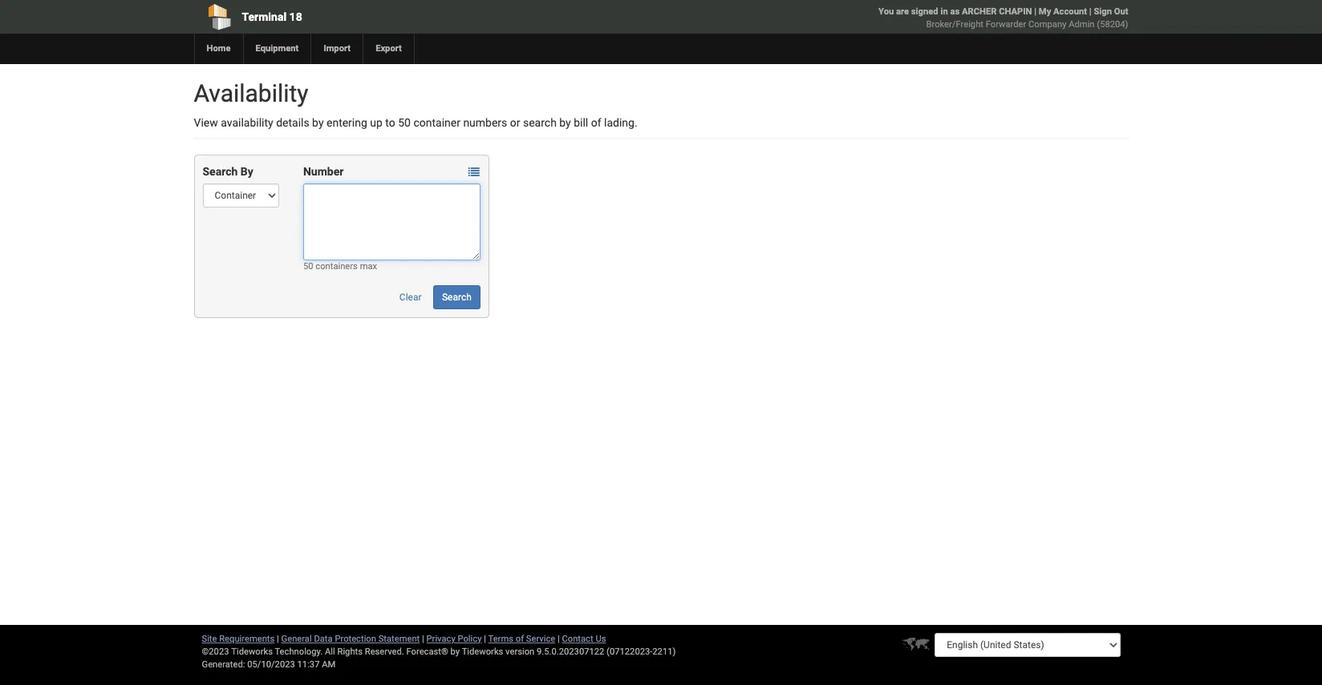 Task type: describe. For each thing, give the bounding box(es) containing it.
| up forecast®
[[422, 635, 424, 645]]

| left "general"
[[277, 635, 279, 645]]

all
[[325, 647, 335, 658]]

admin
[[1069, 19, 1095, 30]]

terminal 18 link
[[194, 0, 569, 34]]

(58204)
[[1097, 19, 1128, 30]]

export
[[376, 43, 402, 54]]

home
[[207, 43, 231, 54]]

Number text field
[[303, 184, 480, 261]]

my
[[1039, 6, 1051, 17]]

you
[[879, 6, 894, 17]]

search for search
[[442, 292, 472, 303]]

terminal
[[242, 10, 287, 23]]

rights
[[337, 647, 363, 658]]

are
[[896, 6, 909, 17]]

general data protection statement link
[[281, 635, 420, 645]]

entering
[[327, 116, 367, 129]]

of inside site requirements | general data protection statement | privacy policy | terms of service | contact us ©2023 tideworks technology. all rights reserved. forecast® by tideworks version 9.5.0.202307122 (07122023-2211) generated: 05/10/2023 11:37 am
[[516, 635, 524, 645]]

11:37
[[297, 660, 320, 671]]

protection
[[335, 635, 376, 645]]

numbers
[[463, 116, 507, 129]]

2 horizontal spatial by
[[559, 116, 571, 129]]

chapin
[[999, 6, 1032, 17]]

view
[[194, 116, 218, 129]]

©2023 tideworks
[[202, 647, 273, 658]]

service
[[526, 635, 555, 645]]

up
[[370, 116, 383, 129]]

equipment link
[[243, 34, 311, 64]]

am
[[322, 660, 336, 671]]

availability
[[194, 79, 308, 108]]

site requirements link
[[202, 635, 275, 645]]

in
[[941, 6, 948, 17]]

search button
[[433, 286, 480, 310]]

number
[[303, 165, 344, 178]]

or
[[510, 116, 520, 129]]

containers
[[316, 262, 358, 272]]

privacy policy link
[[426, 635, 482, 645]]

clear
[[399, 292, 422, 303]]

account
[[1053, 6, 1087, 17]]

us
[[596, 635, 606, 645]]

export link
[[363, 34, 414, 64]]

search by
[[203, 165, 253, 178]]

contact
[[562, 635, 593, 645]]

max
[[360, 262, 377, 272]]

as
[[950, 6, 960, 17]]

search
[[523, 116, 557, 129]]

05/10/2023
[[247, 660, 295, 671]]

| up 9.5.0.202307122
[[558, 635, 560, 645]]

availability
[[221, 116, 273, 129]]

you are signed in as archer chapin | my account | sign out broker/freight forwarder company admin (58204)
[[879, 6, 1128, 30]]

general
[[281, 635, 312, 645]]

reserved.
[[365, 647, 404, 658]]

0 horizontal spatial 50
[[303, 262, 313, 272]]

archer
[[962, 6, 997, 17]]

version
[[505, 647, 535, 658]]

technology.
[[275, 647, 323, 658]]

forecast®
[[406, 647, 448, 658]]

terminal 18
[[242, 10, 302, 23]]

50 containers max
[[303, 262, 377, 272]]

home link
[[194, 34, 243, 64]]



Task type: locate. For each thing, give the bounding box(es) containing it.
policy
[[458, 635, 482, 645]]

view availability details by entering up to 50 container numbers or search by bill of lading.
[[194, 116, 637, 129]]

| left sign
[[1089, 6, 1092, 17]]

broker/freight
[[926, 19, 984, 30]]

by
[[240, 165, 253, 178]]

50
[[398, 116, 411, 129], [303, 262, 313, 272]]

50 left containers
[[303, 262, 313, 272]]

equipment
[[256, 43, 299, 54]]

search left by
[[203, 165, 238, 178]]

1 horizontal spatial search
[[442, 292, 472, 303]]

0 horizontal spatial of
[[516, 635, 524, 645]]

search right clear button
[[442, 292, 472, 303]]

of up version
[[516, 635, 524, 645]]

details
[[276, 116, 309, 129]]

50 right to
[[398, 116, 411, 129]]

bill
[[574, 116, 588, 129]]

forwarder
[[986, 19, 1026, 30]]

company
[[1029, 19, 1067, 30]]

0 vertical spatial of
[[591, 116, 601, 129]]

out
[[1114, 6, 1128, 17]]

contact us link
[[562, 635, 606, 645]]

search inside button
[[442, 292, 472, 303]]

terms of service link
[[488, 635, 555, 645]]

| up tideworks
[[484, 635, 486, 645]]

import
[[324, 43, 351, 54]]

1 horizontal spatial of
[[591, 116, 601, 129]]

18
[[289, 10, 302, 23]]

requirements
[[219, 635, 275, 645]]

terms
[[488, 635, 513, 645]]

|
[[1034, 6, 1037, 17], [1089, 6, 1092, 17], [277, 635, 279, 645], [422, 635, 424, 645], [484, 635, 486, 645], [558, 635, 560, 645]]

0 horizontal spatial by
[[312, 116, 324, 129]]

by
[[312, 116, 324, 129], [559, 116, 571, 129], [451, 647, 460, 658]]

0 vertical spatial search
[[203, 165, 238, 178]]

of right bill
[[591, 116, 601, 129]]

signed
[[911, 6, 938, 17]]

| left my
[[1034, 6, 1037, 17]]

0 horizontal spatial search
[[203, 165, 238, 178]]

show list image
[[468, 167, 480, 178]]

search
[[203, 165, 238, 178], [442, 292, 472, 303]]

import link
[[311, 34, 363, 64]]

statement
[[378, 635, 420, 645]]

site
[[202, 635, 217, 645]]

by left bill
[[559, 116, 571, 129]]

sign
[[1094, 6, 1112, 17]]

(07122023-
[[607, 647, 653, 658]]

search for search by
[[203, 165, 238, 178]]

0 vertical spatial 50
[[398, 116, 411, 129]]

1 vertical spatial 50
[[303, 262, 313, 272]]

9.5.0.202307122
[[537, 647, 604, 658]]

container
[[413, 116, 460, 129]]

1 horizontal spatial 50
[[398, 116, 411, 129]]

sign out link
[[1094, 6, 1128, 17]]

1 horizontal spatial by
[[451, 647, 460, 658]]

data
[[314, 635, 333, 645]]

1 vertical spatial of
[[516, 635, 524, 645]]

site requirements | general data protection statement | privacy policy | terms of service | contact us ©2023 tideworks technology. all rights reserved. forecast® by tideworks version 9.5.0.202307122 (07122023-2211) generated: 05/10/2023 11:37 am
[[202, 635, 676, 671]]

by down privacy policy link
[[451, 647, 460, 658]]

lading.
[[604, 116, 637, 129]]

by right details
[[312, 116, 324, 129]]

my account link
[[1039, 6, 1087, 17]]

1 vertical spatial search
[[442, 292, 472, 303]]

2211)
[[652, 647, 676, 658]]

of
[[591, 116, 601, 129], [516, 635, 524, 645]]

to
[[385, 116, 395, 129]]

generated:
[[202, 660, 245, 671]]

by inside site requirements | general data protection statement | privacy policy | terms of service | contact us ©2023 tideworks technology. all rights reserved. forecast® by tideworks version 9.5.0.202307122 (07122023-2211) generated: 05/10/2023 11:37 am
[[451, 647, 460, 658]]

privacy
[[426, 635, 455, 645]]

tideworks
[[462, 647, 503, 658]]

clear button
[[391, 286, 430, 310]]



Task type: vqa. For each thing, say whether or not it's contained in the screenshot.
Equipment
yes



